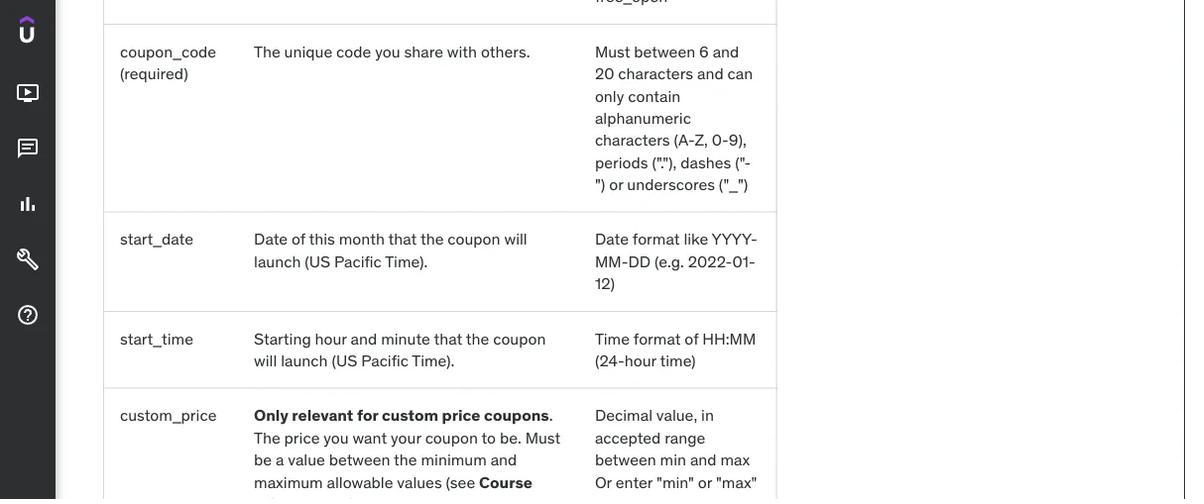 Task type: describe. For each thing, give the bounding box(es) containing it.
starting hour and minute that the coupon will launch (us pacific time).
[[254, 329, 546, 371]]

(a-
[[674, 130, 695, 150]]

unique
[[284, 41, 332, 61]]

9),
[[729, 130, 747, 150]]

0 vertical spatial characters
[[618, 63, 693, 84]]

and inside starting hour and minute that the coupon will launch (us pacific time).
[[351, 329, 377, 349]]

"min"
[[657, 473, 694, 493]]

only
[[595, 86, 624, 106]]

and down 6
[[697, 63, 724, 84]]

to
[[481, 428, 496, 448]]

coupons
[[484, 406, 549, 426]]

you for share
[[375, 41, 400, 61]]

course
[[479, 473, 532, 493]]

3 medium image from the top
[[16, 304, 40, 327]]

custom
[[382, 406, 438, 426]]

0 vertical spatial price
[[442, 406, 481, 426]]

want
[[353, 428, 387, 448]]

(see
[[446, 473, 475, 493]]

launch for starting
[[281, 351, 328, 371]]

("-
[[735, 152, 751, 173]]

(e.g.
[[655, 252, 684, 272]]

2 medium image from the top
[[16, 193, 40, 216]]

dd
[[628, 252, 651, 272]]

allowable
[[327, 473, 393, 493]]

coupon for starting hour and minute that the coupon will launch (us pacific time).
[[493, 329, 546, 349]]

code
[[336, 41, 371, 61]]

hour inside starting hour and minute that the coupon will launch (us pacific time).
[[315, 329, 347, 349]]

in
[[701, 406, 714, 426]]

max
[[720, 450, 750, 471]]

minute
[[381, 329, 430, 349]]

date format like yyyy- mm-dd (e.g. 2022-01- 12)
[[595, 229, 757, 294]]

"max"
[[716, 473, 757, 493]]

the for minute
[[466, 329, 489, 349]]

start_time
[[120, 329, 193, 349]]

(24-
[[595, 351, 625, 371]]

starting
[[254, 329, 311, 349]]

this
[[309, 229, 335, 250]]

only relevant for custom price coupons
[[254, 406, 549, 426]]

the inside . the price you want your coupon to be. must be a value between the minimum and maximum allowable values (see
[[254, 428, 280, 448]]

(us for this
[[305, 252, 330, 272]]

time). for month
[[385, 252, 428, 272]]

relevant
[[292, 406, 353, 426]]

information
[[254, 495, 343, 500]]

1 medium image from the top
[[16, 137, 40, 161]]

hh:mm
[[702, 329, 756, 349]]

coupon for date of this month that the coupon will launch (us pacific time).
[[448, 229, 500, 250]]

range
[[665, 428, 705, 448]]

or inside decimal value, in accepted range between min and max or enter "min" or "max"
[[698, 473, 712, 493]]

the inside . the price you want your coupon to be. must be a value between the minimum and maximum allowable values (see
[[394, 450, 417, 471]]

yyyy-
[[712, 229, 757, 250]]

must between 6 and 20 characters and can only contain alphanumeric characters (a-z, 0-9), periods ("."), dashes ("- ") or underscores ("_")
[[595, 41, 753, 195]]

1 the from the top
[[254, 41, 280, 61]]

coupon for . the price you want your coupon to be. must be a value between the minimum and maximum allowable values (see
[[425, 428, 478, 448]]

and inside . the price you want your coupon to be. must be a value between the minimum and maximum allowable values (see
[[491, 450, 517, 471]]

20
[[595, 63, 614, 84]]

will for starting hour and minute that the coupon will launch (us pacific time).
[[254, 351, 277, 371]]

z,
[[695, 130, 708, 150]]

. the price you want your coupon to be. must be a value between the minimum and maximum allowable values (see
[[254, 406, 561, 493]]

launch for date
[[254, 252, 301, 272]]

hour inside time format of hh:mm (24-hour time)
[[625, 351, 656, 371]]



Task type: vqa. For each thing, say whether or not it's contained in the screenshot.
or in the Must between 6 and 20 characters and can only contain alphanumeric characters (A-Z, 0-9), periods ("."), dashes ("- ") or underscores ("_")
yes



Task type: locate. For each thing, give the bounding box(es) containing it.
1 horizontal spatial that
[[434, 329, 462, 349]]

price up value on the bottom of page
[[284, 428, 320, 448]]

1 vertical spatial format
[[634, 329, 681, 349]]

pacific
[[334, 252, 382, 272], [361, 351, 409, 371]]

(us inside starting hour and minute that the coupon will launch (us pacific time).
[[332, 351, 357, 371]]

2 vertical spatial the
[[394, 450, 417, 471]]

be
[[254, 450, 272, 471]]

pacific down "month"
[[334, 252, 382, 272]]

will
[[504, 229, 527, 250], [254, 351, 277, 371]]

date left this
[[254, 229, 288, 250]]

or inside the must between 6 and 20 characters and can only contain alphanumeric characters (a-z, 0-9), periods ("."), dashes ("- ") or underscores ("_")
[[609, 174, 623, 195]]

2 date from the left
[[595, 229, 629, 250]]

format inside date format like yyyy- mm-dd (e.g. 2022-01- 12)
[[633, 229, 680, 250]]

medium image
[[16, 137, 40, 161], [16, 248, 40, 272]]

1 vertical spatial will
[[254, 351, 277, 371]]

between up allowable in the left bottom of the page
[[329, 450, 390, 471]]

1 vertical spatial that
[[434, 329, 462, 349]]

will inside starting hour and minute that the coupon will launch (us pacific time).
[[254, 351, 277, 371]]

will for date of this month that the coupon will launch (us pacific time).
[[504, 229, 527, 250]]

("_")
[[719, 174, 748, 195]]

enter
[[616, 473, 653, 493]]

and down range
[[690, 450, 717, 471]]

1 vertical spatial coupon
[[493, 329, 546, 349]]

the
[[420, 229, 444, 250], [466, 329, 489, 349], [394, 450, 417, 471]]

0 vertical spatial (us
[[305, 252, 330, 272]]

date up the mm-
[[595, 229, 629, 250]]

0 vertical spatial the
[[420, 229, 444, 250]]

0 horizontal spatial of
[[292, 229, 305, 250]]

of left this
[[292, 229, 305, 250]]

that right "month"
[[388, 229, 417, 250]]

between
[[634, 41, 695, 61], [329, 450, 390, 471], [595, 450, 656, 471]]

1 horizontal spatial will
[[504, 229, 527, 250]]

time). inside date of this month that the coupon will launch (us pacific time).
[[385, 252, 428, 272]]

1 vertical spatial must
[[525, 428, 561, 448]]

of up time)
[[685, 329, 698, 349]]

the right "month"
[[420, 229, 444, 250]]

hour right starting
[[315, 329, 347, 349]]

price up minimum
[[442, 406, 481, 426]]

of inside date of this month that the coupon will launch (us pacific time).
[[292, 229, 305, 250]]

1 vertical spatial medium image
[[16, 193, 40, 216]]

2 medium image from the top
[[16, 248, 40, 272]]

1 vertical spatial characters
[[595, 130, 670, 150]]

0 vertical spatial format
[[633, 229, 680, 250]]

pacific for month
[[334, 252, 382, 272]]

your
[[391, 428, 421, 448]]

1 horizontal spatial the
[[420, 229, 444, 250]]

0 horizontal spatial or
[[609, 174, 623, 195]]

that for month
[[388, 229, 417, 250]]

launch
[[254, 252, 301, 272], [281, 351, 328, 371]]

time). for minute
[[412, 351, 455, 371]]

that right the minute
[[434, 329, 462, 349]]

must
[[595, 41, 630, 61], [525, 428, 561, 448]]

1 date from the left
[[254, 229, 288, 250]]

must inside . the price you want your coupon to be. must be a value between the minimum and maximum allowable values (see
[[525, 428, 561, 448]]

that for minute
[[434, 329, 462, 349]]

coupon inside starting hour and minute that the coupon will launch (us pacific time).
[[493, 329, 546, 349]]

1 vertical spatial you
[[324, 428, 349, 448]]

values
[[397, 473, 442, 493]]

launch inside date of this month that the coupon will launch (us pacific time).
[[254, 252, 301, 272]]

alphanumeric
[[595, 108, 691, 128]]

0 horizontal spatial hour
[[315, 329, 347, 349]]

12)
[[595, 274, 615, 294]]

and
[[713, 41, 739, 61], [697, 63, 724, 84], [351, 329, 377, 349], [491, 450, 517, 471], [690, 450, 717, 471]]

0 vertical spatial or
[[609, 174, 623, 195]]

the
[[254, 41, 280, 61], [254, 428, 280, 448]]

with
[[447, 41, 477, 61]]

1 horizontal spatial must
[[595, 41, 630, 61]]

between inside the must between 6 and 20 characters and can only contain alphanumeric characters (a-z, 0-9), periods ("."), dashes ("- ") or underscores ("_")
[[634, 41, 695, 61]]

(us up relevant
[[332, 351, 357, 371]]

you down relevant
[[324, 428, 349, 448]]

date inside date format like yyyy- mm-dd (e.g. 2022-01- 12)
[[595, 229, 629, 250]]

1 vertical spatial of
[[685, 329, 698, 349]]

only
[[254, 406, 288, 426]]

price
[[442, 406, 481, 426], [284, 428, 320, 448]]

value,
[[656, 406, 697, 426]]

udemy image
[[20, 16, 110, 50]]

")
[[595, 174, 605, 195]]

the left unique
[[254, 41, 280, 61]]

01-
[[732, 252, 755, 272]]

(us down this
[[305, 252, 330, 272]]

0 vertical spatial that
[[388, 229, 417, 250]]

must inside the must between 6 and 20 characters and can only contain alphanumeric characters (a-z, 0-9), periods ("."), dashes ("- ") or underscores ("_")
[[595, 41, 630, 61]]

launch up starting
[[254, 252, 301, 272]]

0 vertical spatial medium image
[[16, 81, 40, 105]]

1 vertical spatial pacific
[[361, 351, 409, 371]]

between inside decimal value, in accepted range between min and max or enter "min" or "max"
[[595, 450, 656, 471]]

dashes
[[681, 152, 731, 173]]

0 horizontal spatial the
[[394, 450, 417, 471]]

of inside time format of hh:mm (24-hour time)
[[685, 329, 698, 349]]

can
[[727, 63, 753, 84]]

0 vertical spatial coupon
[[448, 229, 500, 250]]

0 vertical spatial must
[[595, 41, 630, 61]]

you right code
[[375, 41, 400, 61]]

2 vertical spatial coupon
[[425, 428, 478, 448]]

characters
[[618, 63, 693, 84], [595, 130, 670, 150]]

the down only
[[254, 428, 280, 448]]

date for date of this month that the coupon will launch (us pacific time).
[[254, 229, 288, 250]]

1 vertical spatial time).
[[412, 351, 455, 371]]

minimum
[[421, 450, 487, 471]]

0 vertical spatial will
[[504, 229, 527, 250]]

time). down the minute
[[412, 351, 455, 371]]

launch inside starting hour and minute that the coupon will launch (us pacific time).
[[281, 351, 328, 371]]

the inside starting hour and minute that the coupon will launch (us pacific time).
[[466, 329, 489, 349]]

0 horizontal spatial date
[[254, 229, 288, 250]]

(us
[[305, 252, 330, 272], [332, 351, 357, 371]]

0 horizontal spatial that
[[388, 229, 417, 250]]

pacific for minute
[[361, 351, 409, 371]]

underscores
[[627, 174, 715, 195]]

.
[[549, 406, 553, 426]]

date inside date of this month that the coupon will launch (us pacific time).
[[254, 229, 288, 250]]

coupon inside . the price you want your coupon to be. must be a value between the minimum and maximum allowable values (see
[[425, 428, 478, 448]]

1 vertical spatial the
[[254, 428, 280, 448]]

1 vertical spatial (us
[[332, 351, 357, 371]]

(us for and
[[332, 351, 357, 371]]

format up '(e.g.'
[[633, 229, 680, 250]]

price inside . the price you want your coupon to be. must be a value between the minimum and maximum allowable values (see
[[284, 428, 320, 448]]

0 vertical spatial you
[[375, 41, 400, 61]]

1 horizontal spatial of
[[685, 329, 698, 349]]

0 vertical spatial time).
[[385, 252, 428, 272]]

or
[[595, 473, 612, 493]]

date
[[254, 229, 288, 250], [595, 229, 629, 250]]

value
[[288, 450, 325, 471]]

1 vertical spatial medium image
[[16, 248, 40, 272]]

time format of hh:mm (24-hour time)
[[595, 329, 756, 371]]

that
[[388, 229, 417, 250], [434, 329, 462, 349]]

0 vertical spatial the
[[254, 41, 280, 61]]

characters down 'alphanumeric'
[[595, 130, 670, 150]]

pacific down the minute
[[361, 351, 409, 371]]

0 vertical spatial of
[[292, 229, 305, 250]]

of
[[292, 229, 305, 250], [685, 329, 698, 349]]

1 vertical spatial or
[[698, 473, 712, 493]]

be.
[[500, 428, 521, 448]]

format for time)
[[634, 329, 681, 349]]

or right ""min""
[[698, 473, 712, 493]]

0 vertical spatial pacific
[[334, 252, 382, 272]]

format
[[633, 229, 680, 250], [634, 329, 681, 349]]

(required)
[[120, 63, 188, 84]]

between inside . the price you want your coupon to be. must be a value between the minimum and maximum allowable values (see
[[329, 450, 390, 471]]

pacific inside date of this month that the coupon will launch (us pacific time).
[[334, 252, 382, 272]]

must up 20
[[595, 41, 630, 61]]

6
[[699, 41, 709, 61]]

the right the minute
[[466, 329, 489, 349]]

time)
[[660, 351, 696, 371]]

or right ") at the right of page
[[609, 174, 623, 195]]

others.
[[481, 41, 530, 61]]

accepted
[[595, 428, 661, 448]]

format for (e.g.
[[633, 229, 680, 250]]

the down your
[[394, 450, 417, 471]]

coupon_code
[[120, 41, 216, 61]]

and inside decimal value, in accepted range between min and max or enter "min" or "max"
[[690, 450, 717, 471]]

custom_price
[[120, 406, 217, 426]]

0-
[[712, 130, 729, 150]]

coupon_code (required)
[[120, 41, 216, 84]]

share
[[404, 41, 443, 61]]

the unique code you share with others.
[[254, 41, 530, 61]]

format up time)
[[634, 329, 681, 349]]

date for date format like yyyy- mm-dd (e.g. 2022-01- 12)
[[595, 229, 629, 250]]

1 vertical spatial the
[[466, 329, 489, 349]]

hour down time
[[625, 351, 656, 371]]

like
[[684, 229, 708, 250]]

1 vertical spatial hour
[[625, 351, 656, 371]]

time). up the minute
[[385, 252, 428, 272]]

time). inside starting hour and minute that the coupon will launch (us pacific time).
[[412, 351, 455, 371]]

decimal value, in accepted range between min and max or enter "min" or "max"
[[595, 406, 757, 493]]

launch down starting
[[281, 351, 328, 371]]

min
[[660, 450, 686, 471]]

2022-
[[688, 252, 732, 272]]

that inside starting hour and minute that the coupon will launch (us pacific time).
[[434, 329, 462, 349]]

between down accepted
[[595, 450, 656, 471]]

characters up contain
[[618, 63, 693, 84]]

0 horizontal spatial you
[[324, 428, 349, 448]]

date of this month that the coupon will launch (us pacific time).
[[254, 229, 527, 272]]

you
[[375, 41, 400, 61], [324, 428, 349, 448]]

decimal
[[595, 406, 653, 426]]

medium image
[[16, 81, 40, 105], [16, 193, 40, 216], [16, 304, 40, 327]]

between left 6
[[634, 41, 695, 61]]

(us inside date of this month that the coupon will launch (us pacific time).
[[305, 252, 330, 272]]

will inside date of this month that the coupon will launch (us pacific time).
[[504, 229, 527, 250]]

for
[[357, 406, 378, 426]]

1 horizontal spatial or
[[698, 473, 712, 493]]

1 medium image from the top
[[16, 81, 40, 105]]

time
[[595, 329, 630, 349]]

course information
[[254, 473, 532, 500]]

2 the from the top
[[254, 428, 280, 448]]

you inside . the price you want your coupon to be. must be a value between the minimum and maximum allowable values (see
[[324, 428, 349, 448]]

contain
[[628, 86, 681, 106]]

the for month
[[420, 229, 444, 250]]

mm-
[[595, 252, 628, 272]]

and up course
[[491, 450, 517, 471]]

0 horizontal spatial price
[[284, 428, 320, 448]]

1 horizontal spatial (us
[[332, 351, 357, 371]]

month
[[339, 229, 385, 250]]

1 horizontal spatial you
[[375, 41, 400, 61]]

coupon inside date of this month that the coupon will launch (us pacific time).
[[448, 229, 500, 250]]

and left the minute
[[351, 329, 377, 349]]

1 horizontal spatial price
[[442, 406, 481, 426]]

0 vertical spatial launch
[[254, 252, 301, 272]]

a
[[276, 450, 284, 471]]

time).
[[385, 252, 428, 272], [412, 351, 455, 371]]

you for want
[[324, 428, 349, 448]]

2 horizontal spatial the
[[466, 329, 489, 349]]

and right 6
[[713, 41, 739, 61]]

pacific inside starting hour and minute that the coupon will launch (us pacific time).
[[361, 351, 409, 371]]

periods
[[595, 152, 648, 173]]

0 vertical spatial hour
[[315, 329, 347, 349]]

maximum
[[254, 473, 323, 493]]

that inside date of this month that the coupon will launch (us pacific time).
[[388, 229, 417, 250]]

1 vertical spatial launch
[[281, 351, 328, 371]]

or
[[609, 174, 623, 195], [698, 473, 712, 493]]

("."),
[[652, 152, 677, 173]]

0 horizontal spatial will
[[254, 351, 277, 371]]

0 vertical spatial medium image
[[16, 137, 40, 161]]

0 horizontal spatial (us
[[305, 252, 330, 272]]

2 vertical spatial medium image
[[16, 304, 40, 327]]

1 horizontal spatial hour
[[625, 351, 656, 371]]

start_date
[[120, 229, 193, 250]]

1 vertical spatial price
[[284, 428, 320, 448]]

1 horizontal spatial date
[[595, 229, 629, 250]]

the inside date of this month that the coupon will launch (us pacific time).
[[420, 229, 444, 250]]

must down . in the bottom left of the page
[[525, 428, 561, 448]]

0 horizontal spatial must
[[525, 428, 561, 448]]

format inside time format of hh:mm (24-hour time)
[[634, 329, 681, 349]]



